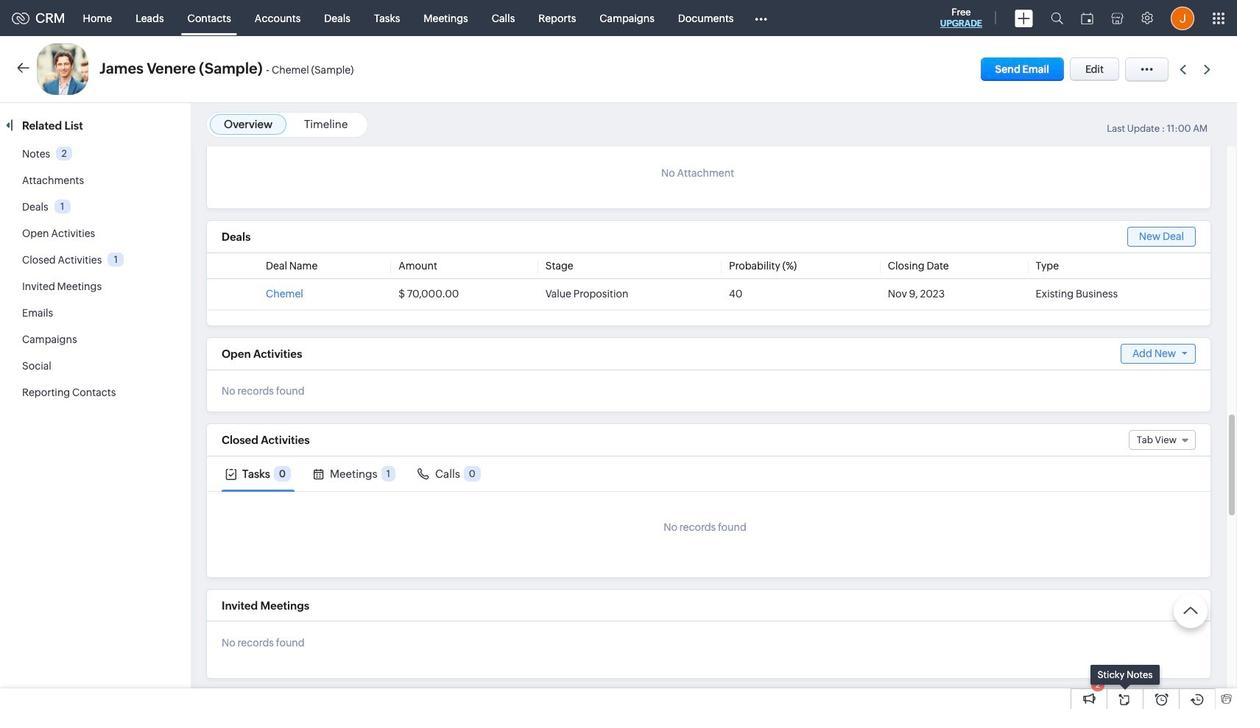 Task type: describe. For each thing, give the bounding box(es) containing it.
search element
[[1042, 0, 1072, 36]]

1 tab from the left
[[222, 457, 295, 491]]

Other Modules field
[[746, 6, 777, 30]]

profile element
[[1162, 0, 1204, 36]]

previous record image
[[1180, 64, 1187, 74]]

next record image
[[1204, 64, 1214, 74]]

create menu element
[[1006, 0, 1042, 36]]

logo image
[[12, 12, 29, 24]]



Task type: vqa. For each thing, say whether or not it's contained in the screenshot.
2nd +
no



Task type: locate. For each thing, give the bounding box(es) containing it.
create menu image
[[1015, 9, 1033, 27]]

2 horizontal spatial tab
[[414, 457, 484, 491]]

tab list
[[207, 457, 1211, 492]]

None field
[[1129, 430, 1196, 450]]

search image
[[1051, 12, 1064, 24]]

2 tab from the left
[[309, 457, 399, 491]]

tab
[[222, 457, 295, 491], [309, 457, 399, 491], [414, 457, 484, 491]]

profile image
[[1171, 6, 1195, 30]]

3 tab from the left
[[414, 457, 484, 491]]

1 horizontal spatial tab
[[309, 457, 399, 491]]

0 horizontal spatial tab
[[222, 457, 295, 491]]

calendar image
[[1081, 12, 1094, 24]]



